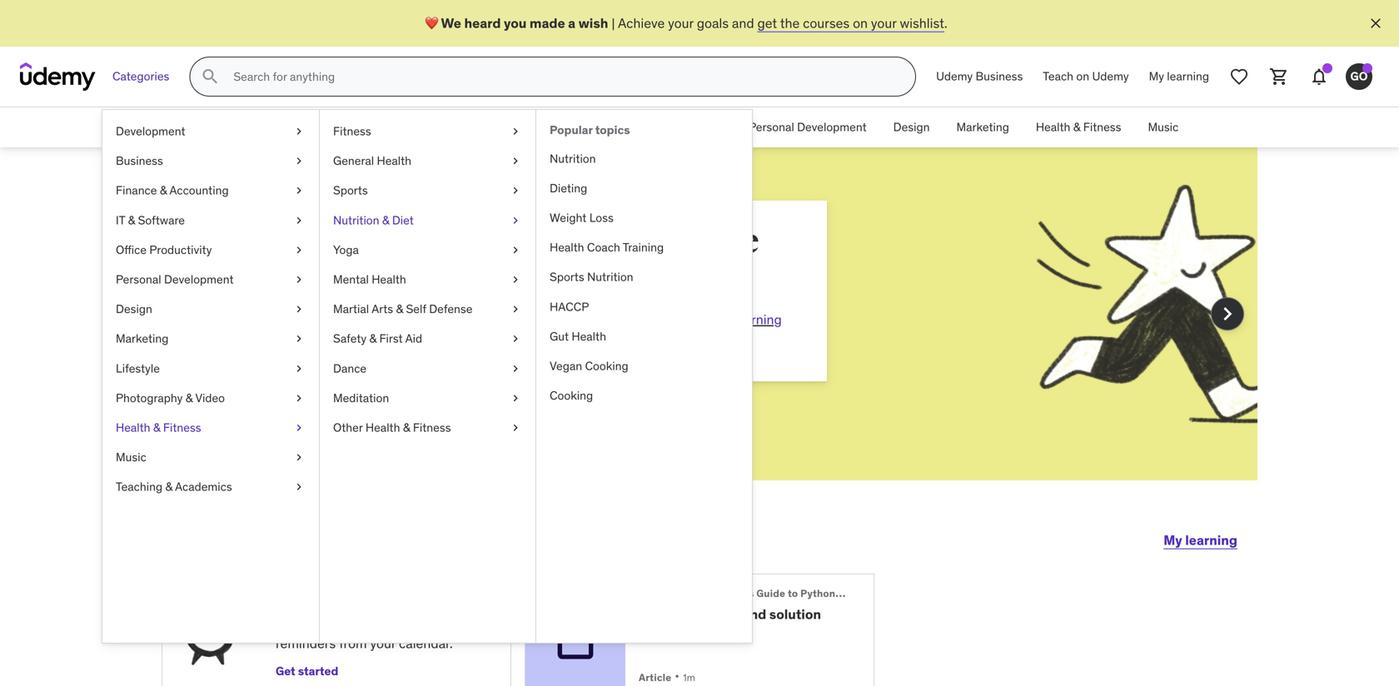 Task type: vqa. For each thing, say whether or not it's contained in the screenshot.
bottom Marketing link
yes



Task type: locate. For each thing, give the bounding box(es) containing it.
go
[[1350, 69, 1368, 84]]

1 horizontal spatial it & software
[[530, 120, 599, 135]]

haccp link
[[536, 292, 752, 322]]

yoga link
[[320, 235, 536, 265]]

& left 'self'
[[396, 302, 403, 317]]

office productivity down finance & accounting
[[116, 242, 212, 257]]

nutrition down popular
[[550, 151, 596, 166]]

topics
[[595, 122, 630, 137]]

finance & accounting link
[[102, 176, 319, 206]]

personal
[[749, 120, 794, 135], [116, 272, 161, 287]]

to up solution
[[788, 587, 798, 600]]

xsmall image inside "design" link
[[292, 301, 306, 317]]

0 horizontal spatial health & fitness link
[[102, 413, 319, 443]]

xsmall image inside dance link
[[509, 360, 522, 377]]

xsmall image for development
[[292, 123, 306, 140]]

xsmall image inside finance & accounting link
[[292, 183, 306, 199]]

it & software down 'finance'
[[116, 213, 185, 228]]

xsmall image inside lifestyle link
[[292, 360, 306, 377]]

1 vertical spatial you
[[471, 311, 492, 328]]

1 horizontal spatial marketing
[[956, 120, 1009, 135]]

nutrition down the health coach training
[[587, 270, 633, 285]]

1 horizontal spatial design
[[893, 120, 930, 135]]

office up nutrition link
[[626, 120, 657, 135]]

1 vertical spatial personal development link
[[102, 265, 319, 294]]

business up 'finance'
[[116, 153, 163, 168]]

nutrition
[[550, 151, 596, 166], [333, 213, 379, 228], [587, 270, 633, 285]]

marketing link up video
[[102, 324, 319, 354]]

get left started
[[276, 664, 295, 679]]

0 horizontal spatial udemy
[[936, 69, 973, 84]]

academics
[[175, 479, 232, 494]]

fitness up 'general'
[[333, 124, 371, 139]]

sports up haccp
[[550, 270, 584, 285]]

music link
[[1135, 107, 1192, 147], [102, 443, 319, 472]]

1 horizontal spatial udemy
[[1092, 69, 1129, 84]]

sports nutrition link
[[536, 262, 752, 292]]

productivity
[[660, 120, 722, 135], [149, 242, 212, 257]]

general health link
[[320, 146, 536, 176]]

1 vertical spatial office
[[116, 242, 147, 257]]

sports inside nutrition & diet element
[[550, 270, 584, 285]]

you left made
[[504, 14, 527, 31]]

& down photography
[[153, 420, 160, 435]]

on
[[853, 14, 868, 31], [1076, 69, 1089, 84]]

to inside the ultimate beginners guide to python programming 11. homework and solution
[[788, 587, 798, 600]]

1 vertical spatial get
[[276, 664, 295, 679]]

nutrition for nutrition & diet
[[333, 213, 379, 228]]

xsmall image inside yoga "link"
[[509, 242, 522, 258]]

xsmall image inside it & software link
[[292, 212, 306, 229]]

on right teach
[[1076, 69, 1089, 84]]

design link
[[880, 107, 943, 147], [102, 294, 319, 324]]

solution
[[769, 606, 821, 623]]

start
[[230, 520, 294, 554]]

marketing link for health & fitness
[[943, 107, 1023, 147]]

sports
[[333, 183, 368, 198], [550, 270, 584, 285]]

categories button
[[102, 57, 179, 97]]

0 horizontal spatial music link
[[102, 443, 319, 472]]

business for lifestyle
[[116, 153, 163, 168]]

fitness
[[1083, 120, 1121, 135], [333, 124, 371, 139], [163, 420, 201, 435], [413, 420, 451, 435]]

1 vertical spatial software
[[138, 213, 185, 228]]

the inside every day a little closer learning helps you reach your goals. and reap the rewards.
[[435, 330, 455, 347]]

1 vertical spatial personal
[[116, 272, 161, 287]]

health down teach
[[1036, 120, 1070, 135]]

cooking right vegan
[[585, 358, 628, 373]]

1 horizontal spatial the
[[780, 14, 800, 31]]

xsmall image for other health & fitness
[[509, 420, 522, 436]]

software down finance & accounting
[[138, 213, 185, 228]]

1 horizontal spatial you
[[504, 14, 527, 31]]

you inside every day a little closer learning helps you reach your goals. and reap the rewards.
[[471, 311, 492, 328]]

software down the search for anything text box
[[552, 120, 599, 135]]

xsmall image for photography & video
[[292, 390, 306, 406]]

xsmall image inside safety & first aid link
[[509, 331, 522, 347]]

first
[[379, 331, 403, 346]]

you have alerts image
[[1362, 63, 1372, 73]]

weight
[[550, 210, 587, 225]]

& left first
[[369, 331, 377, 346]]

you up "rewards." on the left of the page
[[471, 311, 492, 328]]

0 vertical spatial sports
[[333, 183, 368, 198]]

a left wish
[[568, 14, 576, 31]]

video
[[195, 390, 225, 405]]

1 horizontal spatial music
[[1148, 120, 1179, 135]]

xsmall image inside other health & fitness 'link'
[[509, 420, 522, 436]]

office productivity link down finance & accounting link
[[102, 235, 319, 265]]

it left popular
[[530, 120, 540, 135]]

xsmall image inside mental health link
[[509, 271, 522, 288]]

other health & fitness link
[[320, 413, 536, 443]]

health coach training
[[550, 240, 664, 255]]

0 horizontal spatial office productivity link
[[102, 235, 319, 265]]

get inside the schedule time to learn a little each day adds up. get reminders from your calendar.
[[427, 617, 448, 634]]

1 vertical spatial design
[[116, 302, 152, 317]]

my learning link
[[1139, 57, 1219, 97], [1164, 521, 1238, 560]]

each
[[317, 617, 346, 634]]

other
[[333, 420, 363, 435]]

1 vertical spatial sports
[[550, 270, 584, 285]]

1 horizontal spatial personal
[[749, 120, 794, 135]]

productivity up nutrition link
[[660, 120, 722, 135]]

0 vertical spatial it
[[530, 120, 540, 135]]

udemy image
[[20, 62, 96, 91]]

0 horizontal spatial office
[[116, 242, 147, 257]]

health & fitness down teach on udemy link
[[1036, 120, 1121, 135]]

0 vertical spatial personal development
[[749, 120, 867, 135]]

1 vertical spatial music
[[116, 450, 146, 465]]

1 udemy from the left
[[936, 69, 973, 84]]

development for lifestyle
[[164, 272, 234, 287]]

started
[[298, 664, 338, 679]]

to inside the schedule time to learn a little each day adds up. get reminders from your calendar.
[[370, 591, 383, 608]]

0 vertical spatial marketing
[[956, 120, 1009, 135]]

marketing for health & fitness
[[956, 120, 1009, 135]]

fitness down meditation link
[[413, 420, 451, 435]]

office productivity up nutrition link
[[626, 120, 722, 135]]

0 vertical spatial health & fitness
[[1036, 120, 1121, 135]]

defense
[[429, 302, 473, 317]]

xsmall image inside development link
[[292, 123, 306, 140]]

music
[[1148, 120, 1179, 135], [116, 450, 146, 465]]

nutrition link
[[536, 144, 752, 174]]

xsmall image inside sports link
[[509, 183, 522, 199]]

office down 'finance'
[[116, 242, 147, 257]]

udemy inside "link"
[[936, 69, 973, 84]]

0 vertical spatial office productivity
[[626, 120, 722, 135]]

it & software for lifestyle
[[116, 213, 185, 228]]

0 vertical spatial office
[[626, 120, 657, 135]]

health & fitness
[[1036, 120, 1121, 135], [116, 420, 201, 435]]

health right other at the left of page
[[366, 420, 400, 435]]

design
[[893, 120, 930, 135], [116, 302, 152, 317]]

1 vertical spatial day
[[349, 617, 370, 634]]

0 horizontal spatial business
[[116, 153, 163, 168]]

0 horizontal spatial personal
[[116, 272, 161, 287]]

0 vertical spatial health & fitness link
[[1023, 107, 1135, 147]]

xsmall image for business
[[292, 153, 306, 169]]

health & fitness link down video
[[102, 413, 319, 443]]

vegan cooking link
[[536, 351, 752, 381]]

productivity for lifestyle
[[149, 242, 212, 257]]

0 horizontal spatial sports
[[333, 183, 368, 198]]

xsmall image inside martial arts & self defense link
[[509, 301, 522, 317]]

0 horizontal spatial get
[[276, 664, 295, 679]]

udemy business
[[936, 69, 1023, 84]]

and left aid at the left of the page
[[380, 330, 402, 347]]

xsmall image for finance & accounting
[[292, 183, 306, 199]]

other health & fitness
[[333, 420, 451, 435]]

xsmall image inside "general health" link
[[509, 153, 522, 169]]

goals.
[[561, 311, 596, 328]]

a left coach
[[552, 220, 571, 263]]

little
[[578, 220, 659, 263], [287, 617, 314, 634]]

office productivity link up dieting link
[[613, 107, 735, 147]]

personal development link
[[735, 107, 880, 147], [102, 265, 319, 294]]

0 vertical spatial little
[[578, 220, 659, 263]]

udemy down .
[[936, 69, 973, 84]]

to right time at left
[[370, 591, 383, 608]]

time
[[338, 591, 367, 608]]

day
[[485, 220, 545, 263], [349, 617, 370, 634]]

health up arts
[[372, 272, 406, 287]]

cooking inside "link"
[[550, 388, 593, 403]]

health & fitness down photography
[[116, 420, 201, 435]]

fitness down photography & video
[[163, 420, 201, 435]]

1 vertical spatial and
[[380, 330, 402, 347]]

marketing down udemy business "link"
[[956, 120, 1009, 135]]

my
[[1149, 69, 1164, 84], [1164, 532, 1182, 549]]

1 horizontal spatial productivity
[[660, 120, 722, 135]]

1 vertical spatial marketing
[[116, 331, 169, 346]]

1 vertical spatial productivity
[[149, 242, 212, 257]]

0 vertical spatial personal development link
[[735, 107, 880, 147]]

haccp
[[550, 299, 589, 314]]

the down helps
[[435, 330, 455, 347]]

dieting link
[[536, 174, 752, 203]]

0 horizontal spatial personal development link
[[102, 265, 319, 294]]

0 horizontal spatial music
[[116, 450, 146, 465]]

1 vertical spatial cooking
[[550, 388, 593, 403]]

0 vertical spatial day
[[485, 220, 545, 263]]

office productivity
[[626, 120, 722, 135], [116, 242, 212, 257]]

software for lifestyle
[[138, 213, 185, 228]]

.
[[944, 14, 948, 31]]

marketing link for lifestyle
[[102, 324, 319, 354]]

marketing link down udemy business "link"
[[943, 107, 1023, 147]]

xsmall image for it & software
[[292, 212, 306, 229]]

1 vertical spatial little
[[287, 617, 314, 634]]

adds
[[373, 617, 402, 634]]

1 vertical spatial design link
[[102, 294, 319, 324]]

photography & video
[[116, 390, 225, 405]]

1 unread notification image
[[1323, 63, 1333, 73]]

xsmall image
[[509, 123, 522, 140], [509, 153, 522, 169], [292, 183, 306, 199], [292, 242, 306, 258], [509, 242, 522, 258], [292, 301, 306, 317], [509, 301, 522, 317], [509, 331, 522, 347], [509, 360, 522, 377], [292, 390, 306, 406], [509, 390, 522, 406], [292, 420, 306, 436], [292, 479, 306, 495]]

submit search image
[[200, 67, 220, 87]]

0 vertical spatial software
[[552, 120, 599, 135]]

nutrition up 'yoga'
[[333, 213, 379, 228]]

1 horizontal spatial office productivity
[[626, 120, 722, 135]]

0 vertical spatial my learning
[[1149, 69, 1209, 84]]

development link
[[102, 117, 319, 146]]

the right get
[[780, 14, 800, 31]]

xsmall image for design
[[292, 301, 306, 317]]

1 horizontal spatial personal development
[[749, 120, 867, 135]]

fitness inside 'link'
[[413, 420, 451, 435]]

1 horizontal spatial business
[[317, 120, 364, 135]]

0 horizontal spatial little
[[287, 617, 314, 634]]

0 vertical spatial it & software
[[530, 120, 599, 135]]

arts
[[372, 302, 393, 317]]

reminders
[[276, 635, 336, 652]]

it down 'finance'
[[116, 213, 125, 228]]

0 horizontal spatial software
[[138, 213, 185, 228]]

0 vertical spatial office productivity link
[[613, 107, 735, 147]]

day left weight
[[485, 220, 545, 263]]

sports down 'general'
[[333, 183, 368, 198]]

& right teaching on the left
[[165, 479, 172, 494]]

xsmall image for nutrition & diet
[[509, 212, 522, 229]]

1 horizontal spatial office
[[626, 120, 657, 135]]

1 horizontal spatial software
[[552, 120, 599, 135]]

xsmall image for mental health
[[509, 271, 522, 288]]

helps
[[436, 311, 468, 328]]

xsmall image
[[292, 123, 306, 140], [292, 153, 306, 169], [509, 183, 522, 199], [292, 212, 306, 229], [509, 212, 522, 229], [292, 271, 306, 288], [509, 271, 522, 288], [292, 331, 306, 347], [292, 360, 306, 377], [509, 420, 522, 436], [292, 449, 306, 466]]

xsmall image inside health & fitness "link"
[[292, 420, 306, 436]]

safety & first aid link
[[320, 324, 536, 354]]

0 vertical spatial music
[[1148, 120, 1179, 135]]

0 horizontal spatial on
[[853, 14, 868, 31]]

0 horizontal spatial you
[[471, 311, 492, 328]]

and for ❤️   we heard you made a wish
[[732, 14, 754, 31]]

categories
[[112, 69, 169, 84]]

your up gut
[[532, 311, 557, 328]]

music for top music link
[[1148, 120, 1179, 135]]

1 vertical spatial nutrition
[[333, 213, 379, 228]]

0 horizontal spatial design
[[116, 302, 152, 317]]

xsmall image for yoga
[[509, 242, 522, 258]]

xsmall image for lifestyle
[[292, 360, 306, 377]]

and left get
[[732, 14, 754, 31]]

get inside "button"
[[276, 664, 295, 679]]

design for lifestyle
[[116, 302, 152, 317]]

1 horizontal spatial sports
[[550, 270, 584, 285]]

let's
[[162, 520, 225, 554]]

xsmall image for fitness
[[509, 123, 522, 140]]

1 vertical spatial personal development
[[116, 272, 234, 287]]

xsmall image inside meditation link
[[509, 390, 522, 406]]

1 horizontal spatial it
[[530, 120, 540, 135]]

0 vertical spatial design link
[[880, 107, 943, 147]]

1 horizontal spatial marketing link
[[943, 107, 1023, 147]]

1 horizontal spatial to
[[788, 587, 798, 600]]

xsmall image inside fitness link
[[509, 123, 522, 140]]

0 horizontal spatial design link
[[102, 294, 319, 324]]

xsmall image for sports
[[509, 183, 522, 199]]

and inside every day a little closer learning helps you reach your goals. and reap the rewards.
[[380, 330, 402, 347]]

business up 'general'
[[317, 120, 364, 135]]

get
[[427, 617, 448, 634], [276, 664, 295, 679]]

health down weight
[[550, 240, 584, 255]]

business link up accounting
[[102, 146, 319, 176]]

2 vertical spatial and
[[743, 606, 766, 623]]

and down guide
[[743, 606, 766, 623]]

0 vertical spatial nutrition
[[550, 151, 596, 166]]

1 horizontal spatial design link
[[880, 107, 943, 147]]

& left video
[[185, 390, 193, 405]]

1 horizontal spatial music link
[[1135, 107, 1192, 147]]

schedule
[[276, 591, 335, 608]]

a
[[568, 14, 576, 31], [552, 220, 571, 263]]

teach
[[1043, 69, 1074, 84]]

0 vertical spatial personal
[[749, 120, 794, 135]]

1 vertical spatial business
[[317, 120, 364, 135]]

1 vertical spatial it & software
[[116, 213, 185, 228]]

0 vertical spatial design
[[893, 120, 930, 135]]

1 vertical spatial a
[[552, 220, 571, 263]]

office for health & fitness
[[626, 120, 657, 135]]

•
[[675, 668, 680, 685]]

marketing up lifestyle
[[116, 331, 169, 346]]

get up 'calendar.'
[[427, 617, 448, 634]]

it & software for health & fitness
[[530, 120, 599, 135]]

0 horizontal spatial productivity
[[149, 242, 212, 257]]

meditation link
[[320, 383, 536, 413]]

0 horizontal spatial marketing link
[[102, 324, 319, 354]]

udemy right teach
[[1092, 69, 1129, 84]]

xsmall image inside "nutrition & diet" link
[[509, 212, 522, 229]]

0 vertical spatial get
[[427, 617, 448, 634]]

let's start learning, gary
[[162, 520, 493, 554]]

wishlist image
[[1229, 67, 1249, 87]]

1 vertical spatial the
[[435, 330, 455, 347]]

your down adds
[[370, 635, 396, 652]]

1 vertical spatial it
[[116, 213, 125, 228]]

day up from
[[349, 617, 370, 634]]

xsmall image inside photography & video link
[[292, 390, 306, 406]]

personal for health & fitness
[[749, 120, 794, 135]]

it & software link down the search for anything text box
[[517, 107, 613, 147]]

it & software link down accounting
[[102, 206, 319, 235]]

lifestyle link
[[102, 354, 319, 383]]

nutrition & diet element
[[536, 110, 752, 643]]

your left wishlist
[[871, 14, 897, 31]]

day inside the schedule time to learn a little each day adds up. get reminders from your calendar.
[[349, 617, 370, 634]]

business link up 'general'
[[303, 107, 377, 147]]

0 horizontal spatial office productivity
[[116, 242, 212, 257]]

marketing link
[[943, 107, 1023, 147], [102, 324, 319, 354]]

2 vertical spatial nutrition
[[587, 270, 633, 285]]

office productivity link for health & fitness
[[613, 107, 735, 147]]

it & software down the search for anything text box
[[530, 120, 599, 135]]

cooking down vegan
[[550, 388, 593, 403]]

0 horizontal spatial it & software
[[116, 213, 185, 228]]

dieting
[[550, 181, 587, 196]]

0 horizontal spatial personal development
[[116, 272, 234, 287]]

your left goals
[[668, 14, 694, 31]]

health & fitness link down teach on udemy link
[[1023, 107, 1135, 147]]

productivity down finance & accounting
[[149, 242, 212, 257]]

next image
[[1214, 301, 1241, 327]]

xsmall image inside the "teaching & academics" link
[[292, 479, 306, 495]]

little inside every day a little closer learning helps you reach your goals. and reap the rewards.
[[578, 220, 659, 263]]

on right courses
[[853, 14, 868, 31]]

martial arts & self defense link
[[320, 294, 536, 324]]

weight loss
[[550, 210, 614, 225]]

business left teach
[[976, 69, 1023, 84]]

your inside every day a little closer learning helps you reach your goals. and reap the rewards.
[[532, 311, 557, 328]]

business
[[976, 69, 1023, 84], [317, 120, 364, 135], [116, 153, 163, 168]]

office for lifestyle
[[116, 242, 147, 257]]

& down meditation link
[[403, 420, 410, 435]]



Task type: describe. For each thing, give the bounding box(es) containing it.
0 vertical spatial a
[[568, 14, 576, 31]]

xsmall image for music
[[292, 449, 306, 466]]

mental health
[[333, 272, 406, 287]]

& left the diet
[[382, 213, 389, 228]]

1 vertical spatial health & fitness
[[116, 420, 201, 435]]

xsmall image for teaching & academics
[[292, 479, 306, 495]]

0 vertical spatial my
[[1149, 69, 1164, 84]]

1 vertical spatial music link
[[102, 443, 319, 472]]

ultimate
[[659, 587, 702, 600]]

dance link
[[320, 354, 536, 383]]

& inside 'link'
[[403, 420, 410, 435]]

python
[[800, 587, 836, 600]]

1m
[[683, 671, 695, 684]]

xsmall image for martial arts & self defense
[[509, 301, 522, 317]]

get the courses on your wishlist link
[[757, 14, 944, 31]]

personal for lifestyle
[[116, 272, 161, 287]]

0 vertical spatial on
[[853, 14, 868, 31]]

0 vertical spatial my learning link
[[1139, 57, 1219, 97]]

teaching & academics link
[[102, 472, 319, 502]]

health down goals.
[[572, 329, 606, 344]]

1 vertical spatial my learning link
[[1164, 521, 1238, 560]]

photography
[[116, 390, 183, 405]]

every day a little closer learning helps you reach your goals. and reap the rewards.
[[380, 220, 659, 347]]

schedule time to learn a little each day adds up. get reminders from your calendar.
[[276, 591, 453, 652]]

design link for health & fitness
[[880, 107, 943, 147]]

from
[[339, 635, 367, 652]]

self
[[406, 302, 426, 317]]

closer
[[380, 262, 482, 305]]

11.
[[639, 606, 655, 623]]

coach
[[587, 240, 620, 255]]

design for health & fitness
[[893, 120, 930, 135]]

general
[[333, 153, 374, 168]]

wish
[[578, 14, 608, 31]]

gary
[[426, 520, 493, 554]]

1 horizontal spatial on
[[1076, 69, 1089, 84]]

gut health link
[[536, 322, 752, 351]]

health down photography
[[116, 420, 150, 435]]

every
[[380, 220, 478, 263]]

& left popular
[[542, 120, 550, 135]]

heard
[[464, 14, 501, 31]]

11. homework and solution link
[[639, 606, 847, 623]]

teach on udemy link
[[1033, 57, 1139, 97]]

safety & first aid
[[333, 331, 422, 346]]

office productivity for health & fitness
[[626, 120, 722, 135]]

development for health & fitness
[[797, 120, 867, 135]]

loss
[[589, 210, 614, 225]]

weight loss link
[[536, 203, 752, 233]]

& right 'finance'
[[160, 183, 167, 198]]

yoga
[[333, 242, 359, 257]]

it for lifestyle
[[116, 213, 125, 228]]

shopping cart with 0 items image
[[1269, 67, 1289, 87]]

office productivity for lifestyle
[[116, 242, 212, 257]]

mental health link
[[320, 265, 536, 294]]

1 vertical spatial my
[[1164, 532, 1182, 549]]

xsmall image for general health
[[509, 153, 522, 169]]

beginners
[[704, 587, 754, 600]]

1 vertical spatial learning
[[1185, 532, 1238, 549]]

0 vertical spatial music link
[[1135, 107, 1192, 147]]

it & software link for health & fitness
[[517, 107, 613, 147]]

productivity for health & fitness
[[660, 120, 722, 135]]

& down 'finance'
[[128, 213, 135, 228]]

popular topics
[[550, 122, 630, 137]]

get started button
[[276, 660, 338, 683]]

music for music link to the bottom
[[116, 450, 146, 465]]

2 udemy from the left
[[1092, 69, 1129, 84]]

xsmall image for dance
[[509, 360, 522, 377]]

sports link
[[320, 176, 536, 206]]

day inside every day a little closer learning helps you reach your goals. and reap the rewards.
[[485, 220, 545, 263]]

wishlist
[[900, 14, 944, 31]]

business link for health & fitness
[[303, 107, 377, 147]]

xsmall image for office productivity
[[292, 242, 306, 258]]

little inside the schedule time to learn a little each day adds up. get reminders from your calendar.
[[287, 617, 314, 634]]

the for every day a little closer
[[435, 330, 455, 347]]

office productivity link for lifestyle
[[102, 235, 319, 265]]

mental
[[333, 272, 369, 287]]

business for health & fitness
[[317, 120, 364, 135]]

lifestyle
[[116, 361, 160, 376]]

courses
[[803, 14, 850, 31]]

xsmall image for health & fitness
[[292, 420, 306, 436]]

marketing for lifestyle
[[116, 331, 169, 346]]

personal development link for lifestyle
[[102, 265, 319, 294]]

learn
[[386, 591, 418, 608]]

fitness down teach on udemy link
[[1083, 120, 1121, 135]]

1 horizontal spatial health & fitness link
[[1023, 107, 1135, 147]]

general health
[[333, 153, 411, 168]]

it & software link for lifestyle
[[102, 206, 319, 235]]

carousel element
[[0, 147, 1399, 521]]

safety
[[333, 331, 367, 346]]

personal development link for health & fitness
[[735, 107, 880, 147]]

finance
[[116, 183, 157, 198]]

dance
[[333, 361, 367, 376]]

training
[[623, 240, 664, 255]]

the for ❤️   we heard you made a wish
[[780, 14, 800, 31]]

xsmall image for safety & first aid
[[509, 331, 522, 347]]

article • 1m
[[639, 668, 695, 685]]

and inside the ultimate beginners guide to python programming 11. homework and solution
[[743, 606, 766, 623]]

1 horizontal spatial health & fitness
[[1036, 120, 1121, 135]]

xsmall image for personal development
[[292, 271, 306, 288]]

xsmall image for meditation
[[509, 390, 522, 406]]

health coach training link
[[536, 233, 752, 262]]

reap
[[406, 330, 432, 347]]

get
[[757, 14, 777, 31]]

achieve
[[618, 14, 665, 31]]

sports nutrition
[[550, 270, 633, 285]]

your inside the schedule time to learn a little each day adds up. get reminders from your calendar.
[[370, 635, 396, 652]]

1 vertical spatial health & fitness link
[[102, 413, 319, 443]]

close image
[[1367, 15, 1384, 32]]

it for health & fitness
[[530, 120, 540, 135]]

article
[[639, 671, 672, 684]]

cooking link
[[536, 381, 752, 411]]

design link for lifestyle
[[102, 294, 319, 324]]

go link
[[1339, 57, 1379, 97]]

goals
[[697, 14, 729, 31]]

business link for lifestyle
[[102, 146, 319, 176]]

0 vertical spatial learning
[[1167, 69, 1209, 84]]

rewards.
[[458, 330, 509, 347]]

0 vertical spatial cooking
[[585, 358, 628, 373]]

business inside "link"
[[976, 69, 1023, 84]]

udemy business link
[[926, 57, 1033, 97]]

programming
[[838, 587, 905, 600]]

teaching & academics
[[116, 479, 232, 494]]

learning,
[[300, 520, 421, 554]]

health inside 'link'
[[366, 420, 400, 435]]

sports for sports nutrition
[[550, 270, 584, 285]]

calendar.
[[399, 635, 453, 652]]

vegan cooking
[[550, 358, 628, 373]]

health right 'general'
[[377, 153, 411, 168]]

software for health & fitness
[[552, 120, 599, 135]]

the
[[639, 587, 657, 600]]

gut health
[[550, 329, 606, 344]]

nutrition for nutrition
[[550, 151, 596, 166]]

and for every day a little closer
[[380, 330, 402, 347]]

a inside every day a little closer learning helps you reach your goals. and reap the rewards.
[[552, 220, 571, 263]]

❤️
[[425, 14, 438, 31]]

sports for sports
[[333, 183, 368, 198]]

we
[[441, 14, 461, 31]]

teach on udemy
[[1043, 69, 1129, 84]]

made
[[530, 14, 565, 31]]

nutrition & diet link
[[320, 206, 536, 235]]

notifications image
[[1309, 67, 1329, 87]]

Search for anything text field
[[230, 62, 895, 91]]

❤️   we heard you made a wish | achieve your goals and get the courses on your wishlist .
[[425, 14, 948, 31]]

up.
[[405, 617, 423, 634]]

aid
[[405, 331, 422, 346]]

martial
[[333, 302, 369, 317]]

personal development for health & fitness
[[749, 120, 867, 135]]

xsmall image for marketing
[[292, 331, 306, 347]]

guide
[[757, 587, 785, 600]]

martial arts & self defense
[[333, 302, 473, 317]]

diet
[[392, 213, 414, 228]]

1 vertical spatial my learning
[[1164, 532, 1238, 549]]

personal development for lifestyle
[[116, 272, 234, 287]]

nutrition & diet
[[333, 213, 414, 228]]

a
[[276, 617, 284, 634]]

homework
[[657, 606, 740, 623]]

& down teach on udemy link
[[1073, 120, 1080, 135]]

finance & accounting
[[116, 183, 229, 198]]



